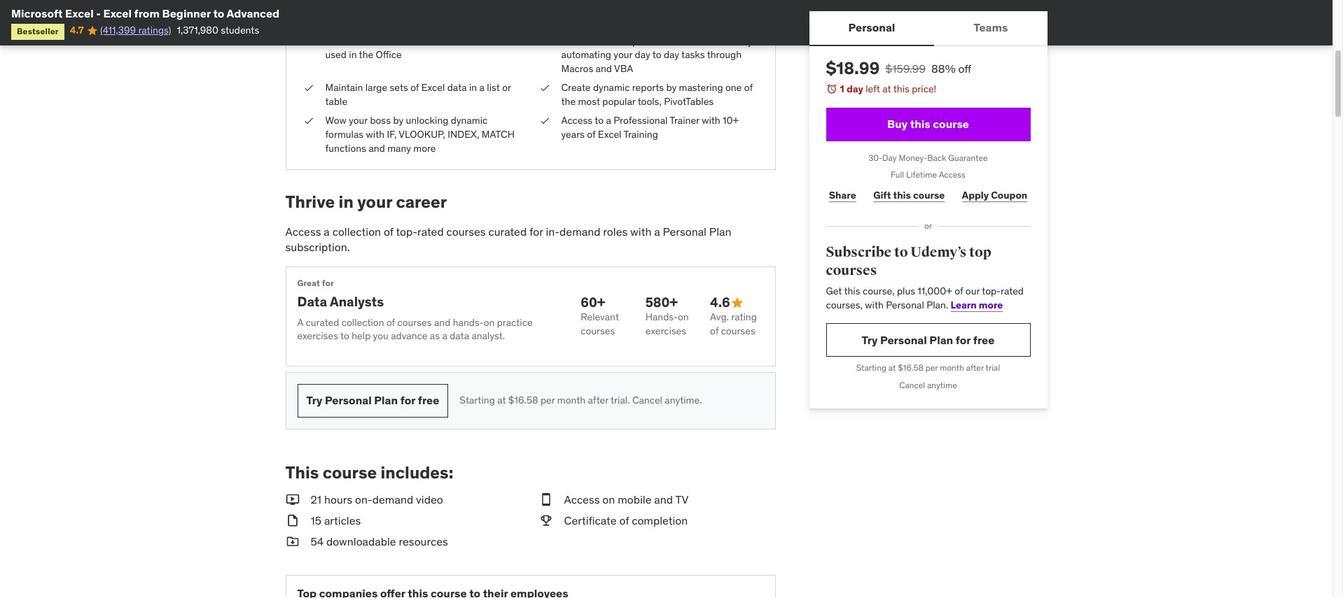 Task type: locate. For each thing, give the bounding box(es) containing it.
personal inside access a collection of top-rated courses curated for in-demand roles with a personal plan subscription.
[[663, 225, 707, 239]]

learn up used
[[325, 35, 350, 47]]

or
[[502, 81, 511, 94], [925, 221, 932, 231]]

starting for starting at $16.58 per month after trial cancel anytime
[[856, 363, 887, 374]]

1 vertical spatial dynamic
[[451, 115, 488, 127]]

the
[[352, 35, 367, 47], [600, 35, 614, 47], [359, 48, 374, 61], [561, 95, 576, 108]]

teams
[[974, 21, 1008, 35]]

1 vertical spatial course
[[913, 189, 945, 202]]

0 vertical spatial free
[[974, 333, 995, 347]]

access down back in the top right of the page
[[939, 170, 966, 180]]

1 horizontal spatial xsmall image
[[539, 81, 550, 95]]

1 horizontal spatial day
[[664, 48, 679, 61]]

at inside thrive in your career element
[[497, 394, 506, 407]]

xsmall image
[[539, 81, 550, 95], [303, 115, 314, 128]]

access up subscription.
[[285, 225, 321, 239]]

0 vertical spatial month
[[940, 363, 964, 374]]

of up you
[[387, 316, 395, 329]]

with inside access a collection of top-rated courses curated for in-demand roles with a personal plan subscription.
[[630, 225, 652, 239]]

0 vertical spatial by
[[742, 35, 753, 47]]

course for gift this course
[[913, 189, 945, 202]]

0 horizontal spatial per
[[541, 394, 555, 407]]

1 horizontal spatial $16.58
[[898, 363, 924, 374]]

try personal plan for free inside thrive in your career element
[[306, 394, 439, 408]]

1 vertical spatial most
[[578, 95, 600, 108]]

one
[[726, 81, 742, 94]]

maintain large sets of excel data in a list or table
[[325, 81, 511, 108]]

try personal plan for free down plan.
[[862, 333, 995, 347]]

most
[[369, 35, 391, 47], [578, 95, 600, 108]]

rated inside get this course, plus 11,000+ of our top-rated courses, with personal plan.
[[1001, 285, 1024, 298]]

1 horizontal spatial cancel
[[900, 381, 925, 391]]

1 horizontal spatial rated
[[1001, 285, 1024, 298]]

of inside harness the full power of microsoft excel by automating your day to day tasks through macros and vba
[[662, 35, 670, 47]]

courses inside access a collection of top-rated courses curated for in-demand roles with a personal plan subscription.
[[447, 225, 486, 239]]

courses down career
[[447, 225, 486, 239]]

by for create dynamic reports by mastering one of the most popular tools, pivottables
[[666, 81, 677, 94]]

curated right a
[[306, 316, 339, 329]]

to down power
[[653, 48, 662, 61]]

unlocking
[[406, 115, 449, 127]]

2 horizontal spatial by
[[742, 35, 753, 47]]

top- right our
[[982, 285, 1001, 298]]

trainer
[[670, 115, 700, 127]]

dynamic up index,
[[451, 115, 488, 127]]

0 horizontal spatial by
[[393, 115, 404, 127]]

xsmall image left "years"
[[539, 115, 550, 128]]

apply coupon
[[962, 189, 1028, 202]]

54 downloadable resources
[[311, 535, 448, 549]]

of right one
[[744, 81, 753, 94]]

small image
[[285, 513, 299, 529], [539, 513, 553, 529]]

by inside wow your boss by unlocking dynamic formulas with if, vlookup, index, match functions and many more
[[393, 115, 404, 127]]

starting
[[856, 363, 887, 374], [460, 394, 495, 407]]

on inside 580+ hands-on exercises
[[678, 311, 689, 324]]

on left the mobile
[[603, 493, 615, 507]]

learn
[[325, 35, 350, 47], [951, 299, 977, 312]]

more down our
[[979, 299, 1003, 312]]

this right gift
[[893, 189, 911, 202]]

of down the avg.
[[710, 325, 719, 337]]

day right 1
[[847, 83, 864, 95]]

maintain
[[325, 81, 363, 94]]

0 horizontal spatial most
[[369, 35, 391, 47]]

1,371,980 students
[[177, 24, 259, 37]]

excel up unlocking
[[421, 81, 445, 94]]

month inside starting at $16.58 per month after trial cancel anytime
[[940, 363, 964, 374]]

2 horizontal spatial plan
[[930, 333, 953, 347]]

$16.58 inside starting at $16.58 per month after trial cancel anytime
[[898, 363, 924, 374]]

courses inside 60+ relevant courses
[[581, 325, 615, 337]]

1 vertical spatial rated
[[1001, 285, 1024, 298]]

0 vertical spatial starting
[[856, 363, 887, 374]]

1 vertical spatial month
[[557, 394, 586, 407]]

money-
[[899, 152, 928, 163]]

certificate of completion
[[564, 514, 688, 528]]

price!
[[912, 83, 937, 95]]

starting at $16.58 per month after trial cancel anytime
[[856, 363, 1000, 391]]

0 vertical spatial after
[[966, 363, 984, 374]]

and left vba
[[596, 62, 612, 75]]

1 vertical spatial plan
[[930, 333, 953, 347]]

of right power
[[662, 35, 670, 47]]

1 horizontal spatial dynamic
[[593, 81, 630, 94]]

at for starting at $16.58 per month after trial cancel anytime
[[889, 363, 896, 374]]

or inside maintain large sets of excel data in a list or table
[[502, 81, 511, 94]]

0 vertical spatial curated
[[489, 225, 527, 239]]

demand
[[560, 225, 601, 239], [373, 493, 413, 507]]

1 horizontal spatial plan
[[709, 225, 732, 239]]

0 horizontal spatial after
[[588, 394, 609, 407]]

most down create
[[578, 95, 600, 108]]

anytime.
[[665, 394, 702, 407]]

course for buy this course
[[933, 117, 969, 131]]

you
[[373, 330, 389, 343]]

1 horizontal spatial try
[[862, 333, 878, 347]]

of
[[662, 35, 670, 47], [411, 81, 419, 94], [744, 81, 753, 94], [587, 128, 596, 141], [384, 225, 394, 239], [955, 285, 963, 298], [387, 316, 395, 329], [710, 325, 719, 337], [619, 514, 629, 528]]

1 vertical spatial demand
[[373, 493, 413, 507]]

demand left "roles"
[[560, 225, 601, 239]]

after inside thrive in your career element
[[588, 394, 609, 407]]

learn inside "learn the most common excel functions used in the office"
[[325, 35, 350, 47]]

0 vertical spatial per
[[926, 363, 938, 374]]

more down vlookup,
[[413, 142, 436, 155]]

match
[[482, 128, 515, 141]]

collection up help
[[342, 316, 384, 329]]

after inside starting at $16.58 per month after trial cancel anytime
[[966, 363, 984, 374]]

course inside the buy this course button
[[933, 117, 969, 131]]

(411,399
[[100, 24, 136, 37]]

0 vertical spatial demand
[[560, 225, 601, 239]]

1 vertical spatial microsoft
[[673, 35, 714, 47]]

0 horizontal spatial free
[[418, 394, 439, 408]]

with right "roles"
[[630, 225, 652, 239]]

career
[[396, 191, 447, 213]]

0 vertical spatial try
[[862, 333, 878, 347]]

try personal plan for free link down you
[[297, 384, 449, 418]]

30-day money-back guarantee full lifetime access
[[869, 152, 988, 180]]

1 horizontal spatial demand
[[560, 225, 601, 239]]

with down course,
[[865, 299, 884, 312]]

this inside get this course, plus 11,000+ of our top-rated courses, with personal plan.
[[844, 285, 861, 298]]

exercises inside 580+ hands-on exercises
[[646, 325, 687, 337]]

1 vertical spatial data
[[450, 330, 469, 343]]

xsmall image for create
[[539, 81, 550, 95]]

try inside thrive in your career element
[[306, 394, 322, 408]]

excel up the through
[[717, 35, 740, 47]]

a up subscription.
[[324, 225, 330, 239]]

tasks
[[682, 48, 705, 61]]

0 vertical spatial $16.58
[[898, 363, 924, 374]]

starting down "courses,"
[[856, 363, 887, 374]]

more inside wow your boss by unlocking dynamic formulas with if, vlookup, index, match functions and many more
[[413, 142, 436, 155]]

on left the avg.
[[678, 311, 689, 324]]

1 horizontal spatial learn
[[951, 299, 977, 312]]

0 vertical spatial top-
[[396, 225, 418, 239]]

plan inside access a collection of top-rated courses curated for in-demand roles with a personal plan subscription.
[[709, 225, 732, 239]]

after for trial.
[[588, 394, 609, 407]]

excel right common
[[434, 35, 458, 47]]

exercises down a
[[297, 330, 338, 343]]

2 vertical spatial your
[[357, 191, 392, 213]]

to inside access to a professional trainer with 10+ years of excel training
[[595, 115, 604, 127]]

plan.
[[927, 299, 949, 312]]

exercises down hands-
[[646, 325, 687, 337]]

most up office
[[369, 35, 391, 47]]

0 vertical spatial dynamic
[[593, 81, 630, 94]]

access up "years"
[[561, 115, 593, 127]]

cancel for anytime.
[[632, 394, 663, 407]]

580+ hands-on exercises
[[646, 294, 689, 337]]

rated
[[418, 225, 444, 239], [1001, 285, 1024, 298]]

of inside avg. rating of courses
[[710, 325, 719, 337]]

with down boss
[[366, 128, 385, 141]]

top-
[[396, 225, 418, 239], [982, 285, 1001, 298]]

curated inside access a collection of top-rated courses curated for in-demand roles with a personal plan subscription.
[[489, 225, 527, 239]]

free down as
[[418, 394, 439, 408]]

0 vertical spatial try personal plan for free
[[862, 333, 995, 347]]

microsoft up tasks
[[673, 35, 714, 47]]

courses down the subscribe
[[826, 262, 877, 279]]

1 horizontal spatial top-
[[982, 285, 1001, 298]]

personal down help
[[325, 394, 372, 408]]

month
[[940, 363, 964, 374], [557, 394, 586, 407]]

excel left "training"
[[598, 128, 622, 141]]

advance
[[391, 330, 428, 343]]

xsmall image left used
[[303, 35, 314, 48]]

professional
[[614, 115, 668, 127]]

personal inside get this course, plus 11,000+ of our top-rated courses, with personal plan.
[[886, 299, 924, 312]]

functions up list in the left top of the page
[[460, 35, 501, 47]]

1 horizontal spatial try personal plan for free
[[862, 333, 995, 347]]

small image left the 15
[[285, 513, 299, 529]]

try personal plan for free down you
[[306, 394, 439, 408]]

buy
[[887, 117, 908, 131]]

21
[[311, 493, 322, 507]]

1 vertical spatial try
[[306, 394, 322, 408]]

0 vertical spatial course
[[933, 117, 969, 131]]

to inside harness the full power of microsoft excel by automating your day to day tasks through macros and vba
[[653, 48, 662, 61]]

with left the 10+
[[702, 115, 721, 127]]

course
[[933, 117, 969, 131], [913, 189, 945, 202], [323, 462, 377, 484]]

personal down plus at the right top of page
[[886, 299, 924, 312]]

of inside maintain large sets of excel data in a list or table
[[411, 81, 419, 94]]

alarm image
[[826, 83, 837, 95]]

1 vertical spatial try personal plan for free link
[[297, 384, 449, 418]]

in left list in the left top of the page
[[469, 81, 477, 94]]

thrive in your career element
[[285, 191, 776, 430]]

0 horizontal spatial learn
[[325, 35, 350, 47]]

your inside wow your boss by unlocking dynamic formulas with if, vlookup, index, match functions and many more
[[349, 115, 368, 127]]

0 vertical spatial most
[[369, 35, 391, 47]]

0 horizontal spatial more
[[413, 142, 436, 155]]

top- down career
[[396, 225, 418, 239]]

relevant
[[581, 311, 619, 324]]

free up trial
[[974, 333, 995, 347]]

dynamic inside wow your boss by unlocking dynamic formulas with if, vlookup, index, match functions and many more
[[451, 115, 488, 127]]

for down learn more 'link'
[[956, 333, 971, 347]]

1 vertical spatial cancel
[[632, 394, 663, 407]]

this inside gift this course link
[[893, 189, 911, 202]]

0 vertical spatial more
[[413, 142, 436, 155]]

month for trial
[[940, 363, 964, 374]]

wow your boss by unlocking dynamic formulas with if, vlookup, index, match functions and many more
[[325, 115, 515, 155]]

to up 1,371,980 students at the left
[[213, 6, 224, 20]]

your inside thrive in your career element
[[357, 191, 392, 213]]

0 vertical spatial cancel
[[900, 381, 925, 391]]

access up certificate
[[564, 493, 600, 507]]

10+
[[723, 115, 739, 127]]

courses inside avg. rating of courses
[[721, 325, 756, 337]]

and up as
[[434, 316, 451, 329]]

$18.99 $159.99 88% off
[[826, 57, 972, 79]]

2 vertical spatial at
[[497, 394, 506, 407]]

per inside thrive in your career element
[[541, 394, 555, 407]]

0 horizontal spatial top-
[[396, 225, 418, 239]]

0 vertical spatial your
[[614, 48, 633, 61]]

courses down 'rating'
[[721, 325, 756, 337]]

excel inside access to a professional trainer with 10+ years of excel training
[[598, 128, 622, 141]]

0 vertical spatial rated
[[418, 225, 444, 239]]

off
[[959, 62, 972, 76]]

2 vertical spatial in
[[339, 191, 354, 213]]

starting for starting at $16.58 per month after trial. cancel anytime.
[[460, 394, 495, 407]]

microsoft inside harness the full power of microsoft excel by automating your day to day tasks through macros and vba
[[673, 35, 714, 47]]

thrive in your career
[[285, 191, 447, 213]]

coupon
[[991, 189, 1028, 202]]

access to a professional trainer with 10+ years of excel training
[[561, 115, 739, 141]]

0 horizontal spatial xsmall image
[[303, 115, 314, 128]]

personal
[[849, 21, 895, 35], [663, 225, 707, 239], [886, 299, 924, 312], [880, 333, 927, 347], [325, 394, 372, 408]]

personal button
[[809, 11, 935, 45]]

to
[[213, 6, 224, 20], [653, 48, 662, 61], [595, 115, 604, 127], [894, 244, 908, 261], [340, 330, 349, 343]]

with inside get this course, plus 11,000+ of our top-rated courses, with personal plan.
[[865, 299, 884, 312]]

functions inside wow your boss by unlocking dynamic formulas with if, vlookup, index, match functions and many more
[[325, 142, 366, 155]]

try personal plan for free link inside thrive in your career element
[[297, 384, 449, 418]]

tab list
[[809, 11, 1048, 46]]

beginner
[[162, 6, 211, 20]]

xsmall image left table
[[303, 81, 314, 95]]

rated inside access a collection of top-rated courses curated for in-demand roles with a personal plan subscription.
[[418, 225, 444, 239]]

0 vertical spatial or
[[502, 81, 511, 94]]

1 vertical spatial by
[[666, 81, 677, 94]]

0 vertical spatial in
[[349, 48, 357, 61]]

1 horizontal spatial microsoft
[[673, 35, 714, 47]]

cancel inside starting at $16.58 per month after trial cancel anytime
[[900, 381, 925, 391]]

60+ relevant courses
[[581, 294, 619, 337]]

on
[[678, 311, 689, 324], [484, 316, 495, 329], [603, 493, 615, 507]]

0 horizontal spatial starting
[[460, 394, 495, 407]]

starting inside thrive in your career element
[[460, 394, 495, 407]]

and inside the great for data analysts a curated collection of courses and hands-on practice exercises to help you advance as a data analyst.
[[434, 316, 451, 329]]

at for starting at $16.58 per month after trial. cancel anytime.
[[497, 394, 506, 407]]

1 vertical spatial per
[[541, 394, 555, 407]]

buy this course
[[887, 117, 969, 131]]

to left help
[[340, 330, 349, 343]]

with
[[702, 115, 721, 127], [366, 128, 385, 141], [630, 225, 652, 239], [865, 299, 884, 312]]

2 horizontal spatial on
[[678, 311, 689, 324]]

courses up advance
[[397, 316, 432, 329]]

personal up $18.99
[[849, 21, 895, 35]]

2 small image from the left
[[539, 513, 553, 529]]

1 vertical spatial curated
[[306, 316, 339, 329]]

data
[[297, 294, 327, 310]]

1 horizontal spatial curated
[[489, 225, 527, 239]]

to inside subscribe to udemy's top courses
[[894, 244, 908, 261]]

learn down our
[[951, 299, 977, 312]]

xsmall image
[[303, 35, 314, 48], [539, 35, 550, 48], [303, 81, 314, 95], [539, 115, 550, 128]]

of inside access to a professional trainer with 10+ years of excel training
[[587, 128, 596, 141]]

try personal plan for free link up starting at $16.58 per month after trial cancel anytime
[[826, 324, 1031, 358]]

try personal plan for free link
[[826, 324, 1031, 358], [297, 384, 449, 418]]

per inside starting at $16.58 per month after trial cancel anytime
[[926, 363, 938, 374]]

data analysts link
[[297, 294, 384, 310]]

with inside wow your boss by unlocking dynamic formulas with if, vlookup, index, match functions and many more
[[366, 128, 385, 141]]

rating
[[731, 311, 757, 324]]

curated inside the great for data analysts a curated collection of courses and hands-on practice exercises to help you advance as a data analyst.
[[306, 316, 339, 329]]

small image for 54 downloadable resources
[[285, 535, 299, 550]]

1,371,980
[[177, 24, 218, 37]]

your down full
[[614, 48, 633, 61]]

month up 'anytime'
[[940, 363, 964, 374]]

1 horizontal spatial starting
[[856, 363, 887, 374]]

for inside the great for data analysts a curated collection of courses and hands-on practice exercises to help you advance as a data analyst.
[[322, 278, 334, 288]]

small image
[[730, 296, 744, 310], [285, 492, 299, 508], [539, 492, 553, 508], [285, 535, 299, 550]]

0 vertical spatial try personal plan for free link
[[826, 324, 1031, 358]]

0 horizontal spatial exercises
[[297, 330, 338, 343]]

after left trial
[[966, 363, 984, 374]]

this for buy
[[910, 117, 931, 131]]

xsmall image left wow
[[303, 115, 314, 128]]

this for get
[[844, 285, 861, 298]]

per
[[926, 363, 938, 374], [541, 394, 555, 407]]

0 vertical spatial plan
[[709, 225, 732, 239]]

1 small image from the left
[[285, 513, 299, 529]]

by inside harness the full power of microsoft excel by automating your day to day tasks through macros and vba
[[742, 35, 753, 47]]

1 horizontal spatial by
[[666, 81, 677, 94]]

access inside access to a professional trainer with 10+ years of excel training
[[561, 115, 593, 127]]

1 horizontal spatial most
[[578, 95, 600, 108]]

month inside thrive in your career element
[[557, 394, 586, 407]]

demand down this course includes:
[[373, 493, 413, 507]]

your up formulas
[[349, 115, 368, 127]]

small image left certificate
[[539, 513, 553, 529]]

learn more
[[951, 299, 1003, 312]]

at inside starting at $16.58 per month after trial cancel anytime
[[889, 363, 896, 374]]

0 horizontal spatial try personal plan for free link
[[297, 384, 449, 418]]

1 day left at this price!
[[840, 83, 937, 95]]

1 vertical spatial starting
[[460, 394, 495, 407]]

of down thrive in your career
[[384, 225, 394, 239]]

in inside maintain large sets of excel data in a list or table
[[469, 81, 477, 94]]

personal up starting at $16.58 per month after trial cancel anytime
[[880, 333, 927, 347]]

small image for access on mobile and tv
[[539, 492, 553, 508]]

1 vertical spatial at
[[889, 363, 896, 374]]

cancel
[[900, 381, 925, 391], [632, 394, 663, 407]]

this right buy
[[910, 117, 931, 131]]

0 horizontal spatial try personal plan for free
[[306, 394, 439, 408]]

try
[[862, 333, 878, 347], [306, 394, 322, 408]]

guarantee
[[949, 152, 988, 163]]

of left our
[[955, 285, 963, 298]]

of right sets
[[411, 81, 419, 94]]

1 horizontal spatial free
[[974, 333, 995, 347]]

top
[[969, 244, 992, 261]]

this inside the buy this course button
[[910, 117, 931, 131]]

xsmall image left create
[[539, 81, 550, 95]]

$16.58 inside thrive in your career element
[[508, 394, 538, 407]]

or right list in the left top of the page
[[502, 81, 511, 94]]

0 horizontal spatial month
[[557, 394, 586, 407]]

starting inside starting at $16.58 per month after trial cancel anytime
[[856, 363, 887, 374]]

by inside create dynamic reports by mastering one of the most popular tools, pivottables
[[666, 81, 677, 94]]

1 horizontal spatial on
[[603, 493, 615, 507]]

microsoft up bestseller
[[11, 6, 63, 20]]

share button
[[826, 182, 859, 210]]

1 vertical spatial in
[[469, 81, 477, 94]]

this course includes:
[[285, 462, 454, 484]]

the down create
[[561, 95, 576, 108]]

top- inside get this course, plus 11,000+ of our top-rated courses, with personal plan.
[[982, 285, 1001, 298]]

this up "courses,"
[[844, 285, 861, 298]]

learn the most common excel functions used in the office
[[325, 35, 501, 61]]

1 horizontal spatial small image
[[539, 513, 553, 529]]

to down popular
[[595, 115, 604, 127]]

data left list in the left top of the page
[[447, 81, 467, 94]]

course down lifetime
[[913, 189, 945, 202]]

or up udemy's
[[925, 221, 932, 231]]

free inside thrive in your career element
[[418, 394, 439, 408]]

1 vertical spatial top-
[[982, 285, 1001, 298]]

in right used
[[349, 48, 357, 61]]

0 vertical spatial collection
[[332, 225, 381, 239]]

free
[[974, 333, 995, 347], [418, 394, 439, 408]]

curated left in-
[[489, 225, 527, 239]]

1 vertical spatial after
[[588, 394, 609, 407]]

advanced
[[227, 6, 280, 20]]

excel inside harness the full power of microsoft excel by automating your day to day tasks through macros and vba
[[717, 35, 740, 47]]

of inside get this course, plus 11,000+ of our top-rated courses, with personal plan.
[[955, 285, 963, 298]]

1 vertical spatial collection
[[342, 316, 384, 329]]

1 horizontal spatial functions
[[460, 35, 501, 47]]

1 vertical spatial functions
[[325, 142, 366, 155]]

2 vertical spatial plan
[[374, 394, 398, 408]]

cancel right trial.
[[632, 394, 663, 407]]

1 horizontal spatial after
[[966, 363, 984, 374]]

access for access to a professional trainer with 10+ years of excel training
[[561, 115, 593, 127]]

0 vertical spatial data
[[447, 81, 467, 94]]

for inside access a collection of top-rated courses curated for in-demand roles with a personal plan subscription.
[[530, 225, 543, 239]]

month left trial.
[[557, 394, 586, 407]]

with inside access to a professional trainer with 10+ years of excel training
[[702, 115, 721, 127]]

courses down relevant
[[581, 325, 615, 337]]

and inside wow your boss by unlocking dynamic formulas with if, vlookup, index, match functions and many more
[[369, 142, 385, 155]]

0 vertical spatial microsoft
[[11, 6, 63, 20]]

courses
[[447, 225, 486, 239], [826, 262, 877, 279], [397, 316, 432, 329], [581, 325, 615, 337], [721, 325, 756, 337]]

access inside access a collection of top-rated courses curated for in-demand roles with a personal plan subscription.
[[285, 225, 321, 239]]

hours
[[324, 493, 352, 507]]

at
[[883, 83, 891, 95], [889, 363, 896, 374], [497, 394, 506, 407]]

learn for learn more
[[951, 299, 977, 312]]

thrive
[[285, 191, 335, 213]]

on up 'analyst.'
[[484, 316, 495, 329]]

1 vertical spatial your
[[349, 115, 368, 127]]

day left tasks
[[664, 48, 679, 61]]

course inside gift this course link
[[913, 189, 945, 202]]

cancel for anytime
[[900, 381, 925, 391]]

your left career
[[357, 191, 392, 213]]

0 horizontal spatial functions
[[325, 142, 366, 155]]

of right "years"
[[587, 128, 596, 141]]

cancel inside thrive in your career element
[[632, 394, 663, 407]]

the up maintain
[[352, 35, 367, 47]]

to left udemy's
[[894, 244, 908, 261]]

xsmall image for harness
[[539, 35, 550, 48]]

learn more link
[[951, 299, 1003, 312]]

access inside 30-day money-back guarantee full lifetime access
[[939, 170, 966, 180]]

0 vertical spatial functions
[[460, 35, 501, 47]]

0 horizontal spatial curated
[[306, 316, 339, 329]]



Task type: vqa. For each thing, say whether or not it's contained in the screenshot.
12:42
no



Task type: describe. For each thing, give the bounding box(es) containing it.
courses inside subscribe to udemy's top courses
[[826, 262, 877, 279]]

full
[[617, 35, 630, 47]]

580+
[[646, 294, 678, 311]]

day
[[883, 152, 897, 163]]

buy this course button
[[826, 108, 1031, 141]]

1 horizontal spatial or
[[925, 221, 932, 231]]

trial.
[[611, 394, 630, 407]]

collection inside access a collection of top-rated courses curated for in-demand roles with a personal plan subscription.
[[332, 225, 381, 239]]

0 horizontal spatial demand
[[373, 493, 413, 507]]

dynamic inside create dynamic reports by mastering one of the most popular tools, pivottables
[[593, 81, 630, 94]]

back
[[928, 152, 947, 163]]

great
[[297, 278, 320, 288]]

roles
[[603, 225, 628, 239]]

our
[[966, 285, 980, 298]]

used
[[325, 48, 347, 61]]

subscribe to udemy's top courses
[[826, 244, 992, 279]]

xsmall image for wow
[[303, 115, 314, 128]]

try personal plan for free for topmost try personal plan for free "link"
[[862, 333, 995, 347]]

formulas
[[325, 128, 364, 141]]

small image for 21 hours on-demand video
[[285, 492, 299, 508]]

many
[[387, 142, 411, 155]]

udemy's
[[911, 244, 967, 261]]

access for access a collection of top-rated courses curated for in-demand roles with a personal plan subscription.
[[285, 225, 321, 239]]

access on mobile and tv
[[564, 493, 689, 507]]

$16.58 for starting at $16.58 per month after trial cancel anytime
[[898, 363, 924, 374]]

help
[[352, 330, 371, 343]]

data inside maintain large sets of excel data in a list or table
[[447, 81, 467, 94]]

the inside create dynamic reports by mastering one of the most popular tools, pivottables
[[561, 95, 576, 108]]

most inside "learn the most common excel functions used in the office"
[[369, 35, 391, 47]]

your inside harness the full power of microsoft excel by automating your day to day tasks through macros and vba
[[614, 48, 633, 61]]

try for topmost try personal plan for free "link"
[[862, 333, 878, 347]]

data inside the great for data analysts a curated collection of courses and hands-on practice exercises to help you advance as a data analyst.
[[450, 330, 469, 343]]

by for wow your boss by unlocking dynamic formulas with if, vlookup, index, match functions and many more
[[393, 115, 404, 127]]

office
[[376, 48, 402, 61]]

a inside the great for data analysts a curated collection of courses and hands-on practice exercises to help you advance as a data analyst.
[[442, 330, 447, 343]]

hands-
[[453, 316, 484, 329]]

list
[[487, 81, 500, 94]]

this for gift
[[893, 189, 911, 202]]

per for trial
[[926, 363, 938, 374]]

students
[[221, 24, 259, 37]]

collection inside the great for data analysts a curated collection of courses and hands-on practice exercises to help you advance as a data analyst.
[[342, 316, 384, 329]]

in inside "learn the most common excel functions used in the office"
[[349, 48, 357, 61]]

$159.99
[[886, 62, 926, 76]]

per for trial.
[[541, 394, 555, 407]]

15
[[311, 514, 322, 528]]

video
[[416, 493, 443, 507]]

for down advance
[[400, 394, 416, 408]]

the left office
[[359, 48, 374, 61]]

the inside harness the full power of microsoft excel by automating your day to day tasks through macros and vba
[[600, 35, 614, 47]]

get
[[826, 285, 842, 298]]

courses inside the great for data analysts a curated collection of courses and hands-on practice exercises to help you advance as a data analyst.
[[397, 316, 432, 329]]

table
[[325, 95, 347, 108]]

subscription.
[[285, 241, 350, 255]]

gift this course
[[874, 189, 945, 202]]

hands-
[[646, 311, 678, 324]]

60+
[[581, 294, 606, 311]]

harness
[[561, 35, 598, 47]]

boss
[[370, 115, 391, 127]]

and left tv
[[654, 493, 673, 507]]

pivottables
[[664, 95, 714, 108]]

1
[[840, 83, 845, 95]]

$16.58 for starting at $16.58 per month after trial. cancel anytime.
[[508, 394, 538, 407]]

mastering
[[679, 81, 723, 94]]

a inside access to a professional trainer with 10+ years of excel training
[[606, 115, 611, 127]]

access a collection of top-rated courses curated for in-demand roles with a personal plan subscription.
[[285, 225, 732, 255]]

this down $159.99
[[894, 83, 910, 95]]

learn for learn the most common excel functions used in the office
[[325, 35, 350, 47]]

teams button
[[935, 11, 1048, 45]]

0 horizontal spatial plan
[[374, 394, 398, 408]]

2 horizontal spatial day
[[847, 83, 864, 95]]

tv
[[676, 493, 689, 507]]

of inside create dynamic reports by mastering one of the most popular tools, pivottables
[[744, 81, 753, 94]]

sets
[[390, 81, 408, 94]]

left
[[866, 83, 880, 95]]

through
[[707, 48, 742, 61]]

of down access on mobile and tv
[[619, 514, 629, 528]]

reports
[[632, 81, 664, 94]]

courses,
[[826, 299, 863, 312]]

a inside maintain large sets of excel data in a list or table
[[479, 81, 485, 94]]

try for try personal plan for free "link" in the thrive in your career element
[[306, 394, 322, 408]]

personal inside personal button
[[849, 21, 895, 35]]

xsmall image for learn
[[303, 35, 314, 48]]

excel inside "learn the most common excel functions used in the office"
[[434, 35, 458, 47]]

access for access on mobile and tv
[[564, 493, 600, 507]]

excel inside maintain large sets of excel data in a list or table
[[421, 81, 445, 94]]

30-
[[869, 152, 883, 163]]

functions inside "learn the most common excel functions used in the office"
[[460, 35, 501, 47]]

54
[[311, 535, 324, 549]]

demand inside access a collection of top-rated courses curated for in-demand roles with a personal plan subscription.
[[560, 225, 601, 239]]

11,000+
[[918, 285, 953, 298]]

practice
[[497, 316, 533, 329]]

small image for 15
[[285, 513, 299, 529]]

excel up the 4.7 on the top left
[[65, 6, 94, 20]]

exercises inside the great for data analysts a curated collection of courses and hands-on practice exercises to help you advance as a data analyst.
[[297, 330, 338, 343]]

vba
[[614, 62, 633, 75]]

certificate
[[564, 514, 617, 528]]

harness the full power of microsoft excel by automating your day to day tasks through macros and vba
[[561, 35, 753, 75]]

excel up (411,399
[[103, 6, 132, 20]]

most inside create dynamic reports by mastering one of the most popular tools, pivottables
[[578, 95, 600, 108]]

1 horizontal spatial more
[[979, 299, 1003, 312]]

macros
[[561, 62, 593, 75]]

starting at $16.58 per month after trial. cancel anytime.
[[460, 394, 702, 407]]

0 horizontal spatial day
[[635, 48, 651, 61]]

try personal plan for free for try personal plan for free "link" in the thrive in your career element
[[306, 394, 439, 408]]

15 articles
[[311, 514, 361, 528]]

after for trial
[[966, 363, 984, 374]]

small image for certificate
[[539, 513, 553, 529]]

to inside the great for data analysts a curated collection of courses and hands-on practice exercises to help you advance as a data analyst.
[[340, 330, 349, 343]]

popular
[[603, 95, 636, 108]]

create dynamic reports by mastering one of the most popular tools, pivottables
[[561, 81, 753, 108]]

includes:
[[381, 462, 454, 484]]

course,
[[863, 285, 895, 298]]

xsmall image for maintain
[[303, 81, 314, 95]]

small image inside thrive in your career element
[[730, 296, 744, 310]]

a right "roles"
[[654, 225, 660, 239]]

microsoft excel - excel from beginner to advanced
[[11, 6, 280, 20]]

2 vertical spatial course
[[323, 462, 377, 484]]

large
[[365, 81, 387, 94]]

subscribe
[[826, 244, 892, 261]]

bestseller
[[17, 26, 59, 37]]

automating
[[561, 48, 612, 61]]

88%
[[932, 62, 956, 76]]

anytime
[[927, 381, 957, 391]]

articles
[[324, 514, 361, 528]]

4.7
[[70, 24, 84, 37]]

0 vertical spatial at
[[883, 83, 891, 95]]

-
[[96, 6, 101, 20]]

great for data analysts a curated collection of courses and hands-on practice exercises to help you advance as a data analyst.
[[297, 278, 533, 343]]

create
[[561, 81, 591, 94]]

tab list containing personal
[[809, 11, 1048, 46]]

on inside the great for data analysts a curated collection of courses and hands-on practice exercises to help you advance as a data analyst.
[[484, 316, 495, 329]]

apply coupon button
[[959, 182, 1031, 210]]

analysts
[[330, 294, 384, 310]]

apply
[[962, 189, 989, 202]]

month for trial.
[[557, 394, 586, 407]]

get this course, plus 11,000+ of our top-rated courses, with personal plan.
[[826, 285, 1024, 312]]

xsmall image for access
[[539, 115, 550, 128]]

full
[[891, 170, 904, 180]]

in-
[[546, 225, 560, 239]]

of inside the great for data analysts a curated collection of courses and hands-on practice exercises to help you advance as a data analyst.
[[387, 316, 395, 329]]

top- inside access a collection of top-rated courses curated for in-demand roles with a personal plan subscription.
[[396, 225, 418, 239]]

of inside access a collection of top-rated courses curated for in-demand roles with a personal plan subscription.
[[384, 225, 394, 239]]

wow
[[325, 115, 347, 127]]

on-
[[355, 493, 373, 507]]

index,
[[448, 128, 479, 141]]

analyst.
[[472, 330, 505, 343]]

and inside harness the full power of microsoft excel by automating your day to day tasks through macros and vba
[[596, 62, 612, 75]]



